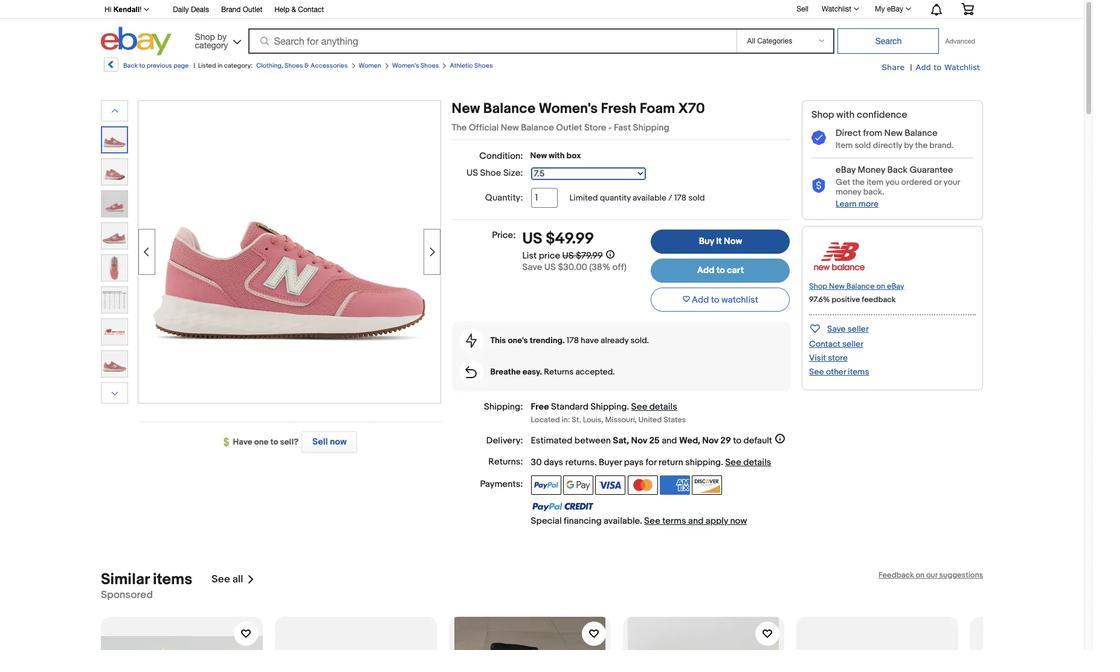 Task type: vqa. For each thing, say whether or not it's contained in the screenshot.
SELL to the left
yes



Task type: describe. For each thing, give the bounding box(es) containing it.
shop by category button
[[190, 27, 244, 53]]

in:
[[562, 415, 570, 425]]

visa image
[[595, 475, 626, 495]]

shop new balance on ebay
[[809, 282, 904, 291]]

your
[[944, 177, 960, 187]]

share
[[882, 62, 905, 72]]

picture 50 of 98 image
[[102, 351, 128, 377]]

$79.99
[[576, 250, 603, 262]]

easy.
[[523, 367, 542, 377]]

new inside direct from new balance item sold directly by the brand.
[[884, 128, 903, 139]]

the
[[452, 122, 467, 134]]

quantity:
[[485, 192, 523, 204]]

0 horizontal spatial details
[[649, 401, 677, 413]]

delivery:
[[486, 435, 523, 446]]

in
[[217, 62, 223, 69]]

now inside us $49.99 main content
[[730, 515, 747, 527]]

foam
[[640, 100, 675, 117]]

to right 'one'
[[270, 437, 278, 447]]

athletic shoes
[[450, 62, 493, 69]]

positive
[[832, 295, 860, 305]]

help
[[274, 5, 290, 14]]

contact seller link
[[809, 339, 864, 349]]

size
[[503, 167, 520, 179]]

shop with confidence
[[812, 109, 907, 121]]

with details__icon image for direct from new balance
[[812, 131, 826, 146]]

limited
[[570, 193, 598, 203]]

all
[[232, 574, 243, 586]]

contact inside help & contact link
[[298, 5, 324, 14]]

women's inside new balance women's fresh foam x70 the official new balance outlet store - fast shipping
[[539, 100, 598, 117]]

!
[[140, 5, 142, 14]]

sell for sell
[[797, 5, 809, 13]]

the inside ebay money back guarantee get the item you ordered or your money back. learn more
[[852, 177, 865, 187]]

item
[[867, 177, 884, 187]]

seller for contact
[[842, 339, 864, 349]]

direct
[[836, 128, 861, 139]]

item direct from brand image
[[809, 237, 869, 276]]

accepted.
[[576, 367, 615, 377]]

watchlist
[[722, 294, 758, 305]]

new left the box
[[530, 150, 547, 161]]

0 horizontal spatial women's
[[392, 62, 419, 69]]

items inside contact seller visit store see other items
[[848, 367, 869, 377]]

to right 29
[[733, 435, 742, 446]]

clothing, shoes & accessories link
[[256, 62, 348, 69]]

share | add to watchlist
[[882, 62, 980, 73]]

default
[[744, 435, 772, 446]]

master card image
[[628, 475, 658, 495]]

add to watchlist
[[692, 294, 758, 305]]

see inside contact seller visit store see other items
[[809, 367, 824, 377]]

contact seller visit store see other items
[[809, 339, 869, 377]]

now
[[724, 236, 742, 247]]

| listed in category:
[[194, 62, 253, 69]]

back inside ebay money back guarantee get the item you ordered or your money back. learn more
[[887, 164, 908, 176]]

women's shoes link
[[392, 62, 439, 69]]

1 vertical spatial items
[[153, 570, 192, 589]]

2 nov from the left
[[702, 435, 718, 446]]

us left shoe
[[467, 167, 478, 179]]

suggestions
[[939, 570, 983, 580]]

none submit inside 'shop by category' banner
[[838, 28, 939, 54]]

returns
[[544, 367, 574, 377]]

condition:
[[479, 150, 523, 162]]

breathe
[[490, 367, 521, 377]]

picture 49 of 98 image
[[102, 319, 128, 345]]

from
[[863, 128, 882, 139]]

other
[[826, 367, 846, 377]]

united
[[639, 415, 662, 425]]

0 horizontal spatial shipping
[[591, 401, 627, 413]]

and for 25
[[662, 435, 677, 446]]

contact inside contact seller visit store see other items
[[809, 339, 841, 349]]

guarantee
[[910, 164, 953, 176]]

breathe easy. returns accepted.
[[490, 367, 615, 377]]

brand outlet
[[221, 5, 262, 14]]

1 horizontal spatial .
[[627, 401, 629, 413]]

with for new
[[549, 150, 565, 161]]

list price us $79.99
[[522, 250, 603, 262]]

money
[[858, 164, 885, 176]]

30
[[531, 457, 542, 468]]

special
[[531, 515, 562, 527]]

see other items link
[[809, 367, 869, 377]]

-
[[608, 122, 612, 134]]

us $49.99
[[522, 230, 594, 248]]

returns
[[565, 457, 595, 468]]

standard shipping . see details
[[551, 401, 677, 413]]

$30.00
[[558, 262, 587, 273]]

hi
[[105, 5, 111, 14]]

this one's trending. 178 have already sold.
[[490, 335, 649, 346]]

my
[[875, 5, 885, 13]]

watchlist inside account navigation
[[822, 5, 852, 13]]

my ebay link
[[868, 2, 917, 16]]

new with box
[[530, 150, 581, 161]]

the inside direct from new balance item sold directly by the brand.
[[915, 140, 928, 150]]

see left terms
[[644, 515, 660, 527]]

add for add to watchlist
[[692, 294, 709, 305]]

directly
[[873, 140, 902, 150]]

buy it now link
[[651, 230, 790, 254]]

category:
[[224, 62, 253, 69]]

see inside see all link
[[212, 574, 230, 586]]

with for shop
[[837, 109, 855, 121]]

accessories
[[311, 62, 348, 69]]

learn
[[836, 199, 857, 209]]

help & contact link
[[274, 4, 324, 17]]

sold for new
[[855, 140, 871, 150]]

sell for sell now
[[312, 436, 328, 448]]

See all text field
[[212, 574, 243, 586]]

states
[[664, 415, 686, 425]]

picture 45 of 98 image
[[102, 191, 128, 217]]

see down 29
[[725, 457, 741, 468]]

with details__icon image for breathe easy.
[[465, 366, 477, 378]]

picture 47 of 98 image
[[102, 255, 128, 281]]

balance up the new with box
[[521, 122, 554, 134]]

american express image
[[660, 475, 690, 495]]

to left previous
[[139, 62, 145, 69]]

to inside button
[[711, 294, 720, 305]]

direct from new balance item sold directly by the brand.
[[836, 128, 954, 150]]

buy
[[699, 236, 714, 247]]

brand.
[[930, 140, 954, 150]]

ordered
[[901, 177, 932, 187]]

x70
[[678, 100, 705, 117]]

sell?
[[280, 437, 299, 447]]

balance up official
[[483, 100, 536, 117]]

see up "united" at the right bottom of the page
[[631, 401, 647, 413]]

account navigation
[[98, 0, 983, 19]]

add to cart link
[[651, 259, 790, 283]]

share button
[[882, 62, 905, 73]]

0 vertical spatial on
[[877, 282, 885, 291]]

0 horizontal spatial |
[[194, 62, 195, 69]]

shop by category banner
[[98, 0, 983, 59]]

& inside help & contact link
[[292, 5, 296, 14]]

previous
[[147, 62, 172, 69]]

shoes for women's
[[421, 62, 439, 69]]

category
[[195, 40, 228, 50]]

sell now link
[[299, 431, 357, 453]]

new right official
[[501, 122, 519, 134]]

available.
[[604, 515, 642, 527]]

us up list
[[522, 230, 542, 248]]

1 vertical spatial 178
[[567, 335, 579, 346]]

1 horizontal spatial 178
[[674, 193, 687, 203]]

already
[[601, 335, 629, 346]]



Task type: locate. For each thing, give the bounding box(es) containing it.
1 horizontal spatial outlet
[[556, 122, 582, 134]]

0 vertical spatial see details link
[[631, 401, 677, 413]]

(38%
[[589, 262, 611, 273]]

women's
[[392, 62, 419, 69], [539, 100, 598, 117]]

1 nov from the left
[[631, 435, 647, 446]]

sell link
[[791, 5, 814, 13]]

the left 'brand.'
[[915, 140, 928, 150]]

1 horizontal spatial |
[[910, 62, 912, 73]]

sell inside account navigation
[[797, 5, 809, 13]]

2 vertical spatial add
[[692, 294, 709, 305]]

1 horizontal spatial now
[[730, 515, 747, 527]]

sell right sell? on the bottom of page
[[312, 436, 328, 448]]

advanced
[[945, 37, 975, 45]]

0 vertical spatial &
[[292, 5, 296, 14]]

picture 46 of 98 image
[[102, 223, 128, 249]]

balance inside direct from new balance item sold directly by the brand.
[[905, 128, 938, 139]]

shoes
[[285, 62, 303, 69], [421, 62, 439, 69], [474, 62, 493, 69]]

shipping inside new balance women's fresh foam x70 the official new balance outlet store - fast shipping
[[633, 122, 669, 134]]

0 horizontal spatial by
[[217, 32, 227, 41]]

nov left 29
[[702, 435, 718, 446]]

outlet right brand
[[243, 5, 262, 14]]

daily deals link
[[173, 4, 209, 17]]

1 horizontal spatial back
[[887, 164, 908, 176]]

standard
[[551, 401, 589, 413]]

0 vertical spatial women's
[[392, 62, 419, 69]]

Quantity: text field
[[531, 188, 558, 208]]

shop up 97.6%
[[809, 282, 827, 291]]

0 vertical spatial add
[[916, 62, 931, 72]]

1 horizontal spatial sold
[[855, 140, 871, 150]]

pays
[[624, 457, 644, 468]]

None submit
[[838, 28, 939, 54]]

see all link
[[212, 570, 255, 589]]

shop for shop by category
[[195, 32, 215, 41]]

1 vertical spatial ebay
[[836, 164, 856, 176]]

women's right women link
[[392, 62, 419, 69]]

new balance women's fresh foam x70 - picture 43 of 98 image
[[138, 101, 441, 403]]

with details__icon image for ebay money back guarantee
[[812, 178, 826, 193]]

0 horizontal spatial on
[[877, 282, 885, 291]]

shop inside shop by category
[[195, 32, 215, 41]]

outlet inside new balance women's fresh foam x70 the official new balance outlet store - fast shipping
[[556, 122, 582, 134]]

contact right "help"
[[298, 5, 324, 14]]

save up contact seller link
[[827, 324, 846, 334]]

0 vertical spatial and
[[662, 435, 677, 446]]

on up feedback
[[877, 282, 885, 291]]

1 vertical spatial details
[[743, 457, 771, 468]]

save us $30.00 (38% off)
[[522, 262, 627, 273]]

the right get on the right of page
[[852, 177, 865, 187]]

us
[[467, 167, 478, 179], [522, 230, 542, 248], [562, 250, 574, 262], [544, 262, 556, 273]]

watchlist right sell "link" at top right
[[822, 5, 852, 13]]

1 vertical spatial sell
[[312, 436, 328, 448]]

clothing,
[[256, 62, 283, 69]]

advanced link
[[939, 29, 981, 53]]

store
[[828, 353, 848, 363]]

0 horizontal spatial shoes
[[285, 62, 303, 69]]

0 horizontal spatial and
[[662, 435, 677, 446]]

shoe
[[480, 167, 501, 179]]

sold inside us $49.99 main content
[[688, 193, 705, 203]]

1 vertical spatial shipping
[[591, 401, 627, 413]]

outlet left store
[[556, 122, 582, 134]]

this
[[490, 335, 506, 346]]

outlet inside account navigation
[[243, 5, 262, 14]]

us $49.99 main content
[[452, 100, 791, 527]]

see details link up "united" at the right bottom of the page
[[631, 401, 677, 413]]

0 horizontal spatial back
[[123, 62, 138, 69]]

ebay money back guarantee get the item you ordered or your money back. learn more
[[836, 164, 960, 209]]

seller
[[848, 324, 869, 334], [842, 339, 864, 349]]

by right directly at the right
[[904, 140, 913, 150]]

1 horizontal spatial with
[[837, 109, 855, 121]]

more
[[859, 199, 879, 209]]

& left accessories
[[304, 62, 309, 69]]

now right sell? on the bottom of page
[[330, 436, 347, 448]]

add inside share | add to watchlist
[[916, 62, 931, 72]]

0 horizontal spatial contact
[[298, 5, 324, 14]]

one's
[[508, 335, 528, 346]]

ebay up get on the right of page
[[836, 164, 856, 176]]

apply
[[706, 515, 728, 527]]

it
[[716, 236, 722, 247]]

1 vertical spatial with
[[549, 150, 565, 161]]

nov left 25
[[631, 435, 647, 446]]

1 vertical spatial contact
[[809, 339, 841, 349]]

1 vertical spatial on
[[916, 570, 925, 580]]

1 horizontal spatial shoes
[[421, 62, 439, 69]]

items right other
[[848, 367, 869, 377]]

see details link down default
[[725, 457, 771, 468]]

to inside share | add to watchlist
[[934, 62, 942, 72]]

shop down deals in the left of the page
[[195, 32, 215, 41]]

shoes left athletic at top
[[421, 62, 439, 69]]

shipping down foam
[[633, 122, 669, 134]]

for
[[646, 457, 657, 468]]

one
[[254, 437, 269, 447]]

by inside direct from new balance item sold directly by the brand.
[[904, 140, 913, 150]]

fast
[[614, 122, 631, 134]]

back up you
[[887, 164, 908, 176]]

now
[[330, 436, 347, 448], [730, 515, 747, 527]]

your shopping cart image
[[961, 3, 975, 15]]

see left 'all' on the bottom left
[[212, 574, 230, 586]]

0 vertical spatial shipping
[[633, 122, 669, 134]]

price:
[[492, 230, 516, 241]]

178 right /
[[674, 193, 687, 203]]

seller up contact seller link
[[848, 324, 869, 334]]

clothing, shoes & accessories
[[256, 62, 348, 69]]

located in: st. louis, missouri, united states
[[531, 415, 686, 425]]

sold right /
[[688, 193, 705, 203]]

0 vertical spatial sold
[[855, 140, 871, 150]]

item
[[836, 140, 853, 150]]

with details__icon image left get on the right of page
[[812, 178, 826, 193]]

Search for anything text field
[[250, 30, 735, 53]]

1 horizontal spatial and
[[688, 515, 704, 527]]

add right share
[[916, 62, 931, 72]]

balance up 97.6% positive feedback
[[847, 282, 875, 291]]

| right share button
[[910, 62, 912, 73]]

sold inside direct from new balance item sold directly by the brand.
[[855, 140, 871, 150]]

shop for shop with confidence
[[812, 109, 834, 121]]

with details__icon image
[[812, 131, 826, 146], [812, 178, 826, 193], [466, 334, 477, 348], [465, 366, 477, 378]]

missouri,
[[605, 415, 637, 425]]

have
[[581, 335, 599, 346]]

0 vertical spatial the
[[915, 140, 928, 150]]

with details__icon image left item
[[812, 131, 826, 146]]

shoes for athletic
[[474, 62, 493, 69]]

sold for available
[[688, 193, 705, 203]]

1 horizontal spatial details
[[743, 457, 771, 468]]

1 vertical spatial watchlist
[[944, 62, 980, 72]]

$49.99
[[546, 230, 594, 248]]

1 horizontal spatial the
[[915, 140, 928, 150]]

special financing available. see terms and apply now
[[531, 515, 747, 527]]

1 vertical spatial women's
[[539, 100, 598, 117]]

1 horizontal spatial contact
[[809, 339, 841, 349]]

sponsored
[[101, 589, 153, 601]]

. down 29
[[721, 457, 723, 468]]

dollar sign image
[[223, 438, 233, 447]]

have
[[233, 437, 252, 447]]

0 vertical spatial now
[[330, 436, 347, 448]]

hi kendall !
[[105, 5, 142, 14]]

1 horizontal spatial nov
[[702, 435, 718, 446]]

1 horizontal spatial on
[[916, 570, 925, 580]]

1 vertical spatial and
[[688, 515, 704, 527]]

with details__icon image left breathe
[[465, 366, 477, 378]]

contact up visit store link
[[809, 339, 841, 349]]

ebay right my
[[887, 5, 903, 13]]

0 vertical spatial 178
[[674, 193, 687, 203]]

0 vertical spatial with
[[837, 109, 855, 121]]

back inside back to previous page link
[[123, 62, 138, 69]]

1 horizontal spatial save
[[827, 324, 846, 334]]

1 horizontal spatial see details link
[[725, 457, 771, 468]]

new up directly at the right
[[884, 128, 903, 139]]

0 horizontal spatial sold
[[688, 193, 705, 203]]

picture 48 of 98 image
[[102, 287, 128, 313]]

with up direct on the right top
[[837, 109, 855, 121]]

sell left watchlist link
[[797, 5, 809, 13]]

1 vertical spatial seller
[[842, 339, 864, 349]]

see details link
[[631, 401, 677, 413], [725, 457, 771, 468]]

now right apply
[[730, 515, 747, 527]]

shop for shop new balance on ebay
[[809, 282, 827, 291]]

google pay image
[[563, 475, 593, 495]]

| left the listed at the left of the page
[[194, 62, 195, 69]]

0 vertical spatial ebay
[[887, 5, 903, 13]]

by
[[217, 32, 227, 41], [904, 140, 913, 150]]

shipping up located in: st. louis, missouri, united states
[[591, 401, 627, 413]]

add inside add to cart link
[[697, 265, 715, 276]]

0 vertical spatial contact
[[298, 5, 324, 14]]

with inside us $49.99 main content
[[549, 150, 565, 161]]

price
[[539, 250, 560, 262]]

and
[[662, 435, 677, 446], [688, 515, 704, 527]]

discover image
[[692, 475, 722, 495]]

new balance women's fresh foam x70 the official new balance outlet store - fast shipping
[[452, 100, 705, 134]]

daily deals
[[173, 5, 209, 14]]

1 horizontal spatial by
[[904, 140, 913, 150]]

on left our
[[916, 570, 925, 580]]

new up the
[[452, 100, 480, 117]]

see details link for standard shipping . see details
[[631, 401, 677, 413]]

details up states
[[649, 401, 677, 413]]

/
[[668, 193, 672, 203]]

confidence
[[857, 109, 907, 121]]

items
[[848, 367, 869, 377], [153, 570, 192, 589]]

. up missouri,
[[627, 401, 629, 413]]

watchlist
[[822, 5, 852, 13], [944, 62, 980, 72]]

louis,
[[583, 415, 603, 425]]

feedback
[[862, 295, 896, 305]]

& right "help"
[[292, 5, 296, 14]]

see details link for 30 days returns . buyer pays for return shipping . see details
[[725, 457, 771, 468]]

picture 43 of 98 image
[[102, 128, 127, 152]]

official
[[469, 122, 499, 134]]

outlet
[[243, 5, 262, 14], [556, 122, 582, 134]]

details
[[649, 401, 677, 413], [743, 457, 771, 468]]

0 horizontal spatial now
[[330, 436, 347, 448]]

seller inside contact seller visit store see other items
[[842, 339, 864, 349]]

0 horizontal spatial &
[[292, 5, 296, 14]]

buyer
[[599, 457, 622, 468]]

2 horizontal spatial .
[[721, 457, 723, 468]]

us down "$49.99" at the top of page
[[562, 250, 574, 262]]

page
[[174, 62, 189, 69]]

paypal credit image
[[531, 502, 594, 512]]

back.
[[863, 187, 885, 197]]

1 vertical spatial back
[[887, 164, 908, 176]]

1 vertical spatial save
[[827, 324, 846, 334]]

0 horizontal spatial see details link
[[631, 401, 677, 413]]

athletic
[[450, 62, 473, 69]]

178 left have
[[567, 335, 579, 346]]

off)
[[613, 262, 627, 273]]

add for add to cart
[[697, 265, 715, 276]]

add inside add to watchlist button
[[692, 294, 709, 305]]

0 vertical spatial watchlist
[[822, 5, 852, 13]]

watchlist down advanced
[[944, 62, 980, 72]]

to down the advanced link
[[934, 62, 942, 72]]

and left apply
[[688, 515, 704, 527]]

athletic shoes link
[[450, 62, 493, 69]]

0 horizontal spatial outlet
[[243, 5, 262, 14]]

0 vertical spatial back
[[123, 62, 138, 69]]

picture 44 of 98 image
[[102, 159, 128, 185]]

with details__icon image left this
[[466, 334, 477, 348]]

1 vertical spatial the
[[852, 177, 865, 187]]

returns:
[[488, 456, 523, 467]]

Sponsored text field
[[101, 589, 153, 601]]

see all
[[212, 574, 243, 586]]

add down add to cart link
[[692, 294, 709, 305]]

1 vertical spatial add
[[697, 265, 715, 276]]

shoes right 'clothing,'
[[285, 62, 303, 69]]

items right 'similar'
[[153, 570, 192, 589]]

watchlist inside share | add to watchlist
[[944, 62, 980, 72]]

days
[[544, 457, 563, 468]]

balance
[[483, 100, 536, 117], [521, 122, 554, 134], [905, 128, 938, 139], [847, 282, 875, 291]]

0 horizontal spatial sell
[[312, 436, 328, 448]]

ebay up feedback
[[887, 282, 904, 291]]

0 horizontal spatial .
[[595, 457, 597, 468]]

0 vertical spatial outlet
[[243, 5, 262, 14]]

0 vertical spatial shop
[[195, 32, 215, 41]]

1 horizontal spatial sell
[[797, 5, 809, 13]]

0 horizontal spatial with
[[549, 150, 565, 161]]

save for save us $30.00 (38% off)
[[522, 262, 542, 273]]

1 vertical spatial sold
[[688, 193, 705, 203]]

ebay inside account navigation
[[887, 5, 903, 13]]

1 horizontal spatial &
[[304, 62, 309, 69]]

0 vertical spatial items
[[848, 367, 869, 377]]

terms
[[662, 515, 686, 527]]

paypal image
[[531, 475, 561, 495]]

to left the watchlist on the right
[[711, 294, 720, 305]]

us left $30.00 on the right
[[544, 262, 556, 273]]

shipping
[[685, 457, 721, 468]]

1 vertical spatial &
[[304, 62, 309, 69]]

1 horizontal spatial watchlist
[[944, 62, 980, 72]]

2 vertical spatial shop
[[809, 282, 827, 291]]

and right 25
[[662, 435, 677, 446]]

shop left confidence
[[812, 109, 834, 121]]

1 horizontal spatial shipping
[[633, 122, 669, 134]]

0 horizontal spatial the
[[852, 177, 865, 187]]

shoes for clothing,
[[285, 62, 303, 69]]

back left previous
[[123, 62, 138, 69]]

shoes right athletic at top
[[474, 62, 493, 69]]

back to previous page
[[123, 62, 189, 69]]

seller for save
[[848, 324, 869, 334]]

0 vertical spatial by
[[217, 32, 227, 41]]

and for terms
[[688, 515, 704, 527]]

save seller
[[827, 324, 869, 334]]

by inside shop by category
[[217, 32, 227, 41]]

details down default
[[743, 457, 771, 468]]

1 horizontal spatial items
[[848, 367, 869, 377]]

save for save seller
[[827, 324, 846, 334]]

2 horizontal spatial shoes
[[474, 62, 493, 69]]

sat,
[[613, 435, 629, 446]]

save down us $49.99
[[522, 262, 542, 273]]

shipping:
[[484, 401, 523, 413]]

seller inside 'button'
[[848, 324, 869, 334]]

. left buyer on the right of the page
[[595, 457, 597, 468]]

2 shoes from the left
[[421, 62, 439, 69]]

limited quantity available / 178 sold
[[570, 193, 705, 203]]

balance up 'brand.'
[[905, 128, 938, 139]]

1 vertical spatial outlet
[[556, 122, 582, 134]]

us shoe size
[[467, 167, 520, 179]]

add down 'buy'
[[697, 265, 715, 276]]

women's up store
[[539, 100, 598, 117]]

0 horizontal spatial save
[[522, 262, 542, 273]]

1 vertical spatial see details link
[[725, 457, 771, 468]]

save inside save seller 'button'
[[827, 324, 846, 334]]

0 horizontal spatial nov
[[631, 435, 647, 446]]

1 horizontal spatial women's
[[539, 100, 598, 117]]

visit
[[809, 353, 826, 363]]

save inside us $49.99 main content
[[522, 262, 542, 273]]

&
[[292, 5, 296, 14], [304, 62, 309, 69]]

daily
[[173, 5, 189, 14]]

by down brand
[[217, 32, 227, 41]]

0 vertical spatial sell
[[797, 5, 809, 13]]

with details__icon image for this one's trending.
[[466, 334, 477, 348]]

1 vertical spatial shop
[[812, 109, 834, 121]]

save seller button
[[809, 321, 869, 335]]

get
[[836, 177, 850, 187]]

brand
[[221, 5, 241, 14]]

0 vertical spatial save
[[522, 262, 542, 273]]

quantity
[[600, 193, 631, 203]]

0 vertical spatial seller
[[848, 324, 869, 334]]

my ebay
[[875, 5, 903, 13]]

box
[[567, 150, 581, 161]]

new up positive at the top of page
[[829, 282, 845, 291]]

sold down from
[[855, 140, 871, 150]]

to left 'cart'
[[717, 265, 725, 276]]

fresh
[[601, 100, 637, 117]]

sell inside sell now link
[[312, 436, 328, 448]]

seller down the save seller
[[842, 339, 864, 349]]

kendall
[[113, 5, 140, 14]]

1 shoes from the left
[[285, 62, 303, 69]]

0 vertical spatial details
[[649, 401, 677, 413]]

0 horizontal spatial items
[[153, 570, 192, 589]]

0 horizontal spatial 178
[[567, 335, 579, 346]]

see down visit
[[809, 367, 824, 377]]

2 vertical spatial ebay
[[887, 282, 904, 291]]

1 vertical spatial now
[[730, 515, 747, 527]]

0 horizontal spatial watchlist
[[822, 5, 852, 13]]

3 shoes from the left
[[474, 62, 493, 69]]

ebay inside ebay money back guarantee get the item you ordered or your money back. learn more
[[836, 164, 856, 176]]

with left the box
[[549, 150, 565, 161]]



